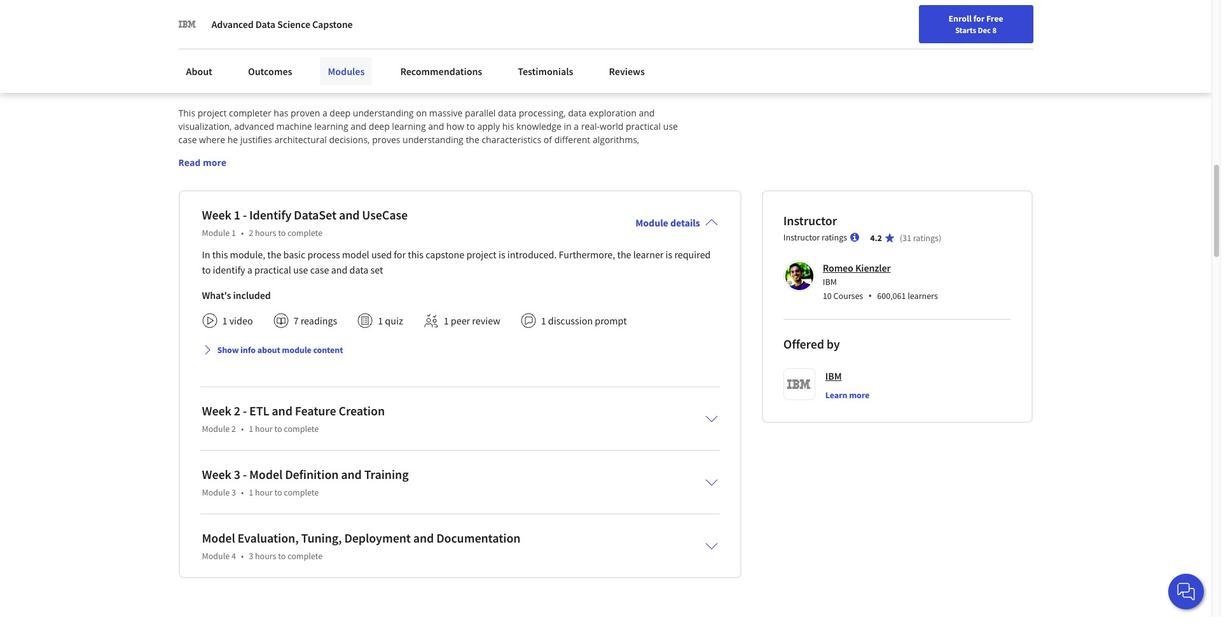 Task type: vqa. For each thing, say whether or not it's contained in the screenshot.
the middle skill
no



Task type: locate. For each thing, give the bounding box(es) containing it.
proves
[[372, 133, 400, 145]]

1 horizontal spatial practical
[[626, 120, 661, 132]]

2
[[249, 227, 253, 238], [234, 402, 240, 418], [232, 423, 236, 434]]

600,061
[[877, 290, 906, 301]]

this right in
[[212, 248, 228, 261]]

in
[[202, 248, 210, 261]]

practical up algorithms,
[[626, 120, 661, 132]]

None search field
[[181, 8, 487, 33]]

0 vertical spatial ibm
[[823, 276, 837, 287]]

and down apply
[[478, 147, 494, 159]]

hours
[[255, 227, 276, 238], [255, 550, 276, 562]]

2 hours from the top
[[255, 550, 276, 562]]

hours inside model evaluation, tuning, deployment and documentation module 4 • 3 hours to complete
[[255, 550, 276, 562]]

practical inside this project completer has proven a deep understanding on massive parallel data processing, data exploration and visualization, advanced machine learning and deep learning and how to apply his knowledge in a real-world practical use case where he justifies architectural decisions, proves understanding the characteristics of different algorithms, frameworks and technologies and how they impact model performance and scalability. read more
[[626, 120, 661, 132]]

hours down evaluation,
[[255, 550, 276, 562]]

model down proves
[[393, 147, 419, 159]]

project right capstone
[[467, 248, 497, 261]]

10
[[823, 290, 832, 301]]

what's included
[[202, 289, 271, 301]]

instructor for instructor ratings
[[784, 231, 820, 243]]

show
[[217, 344, 239, 355]]

project
[[198, 107, 227, 119], [467, 248, 497, 261]]

model inside week 3 - model definition and training module 3 • 1 hour to complete
[[249, 466, 283, 482]]

2 learning from the left
[[392, 120, 426, 132]]

case up frameworks
[[178, 133, 197, 145]]

etl
[[249, 402, 269, 418]]

4.2
[[870, 232, 882, 243]]

learning down on on the left
[[392, 120, 426, 132]]

reviews link
[[601, 57, 653, 85]]

to inside week 1 - identify dataset and usecase module 1 • 2 hours to complete
[[278, 227, 286, 238]]

2 is from the left
[[666, 248, 673, 261]]

to inside model evaluation, tuning, deployment and documentation module 4 • 3 hours to complete
[[278, 550, 286, 562]]

1 week from the top
[[202, 207, 231, 222]]

week inside week 3 - model definition and training module 3 • 1 hour to complete
[[202, 466, 231, 482]]

• inside week 1 - identify dataset and usecase module 1 • 2 hours to complete
[[241, 227, 244, 238]]

algorithms,
[[593, 133, 639, 145]]

- for 2
[[243, 402, 247, 418]]

tuning,
[[301, 530, 342, 546]]

is right learner on the right top of page
[[666, 248, 673, 261]]

instructor up romeo kienzler icon
[[784, 231, 820, 243]]

model inside model evaluation, tuning, deployment and documentation module 4 • 3 hours to complete
[[202, 530, 235, 546]]

2 vertical spatial -
[[243, 466, 247, 482]]

complete down dataset
[[288, 227, 323, 238]]

project inside the in this module, the basic process model used for this capstone project is introduced. furthermore, the learner is required to identify a practical use case and data set
[[467, 248, 497, 261]]

1 vertical spatial practical
[[254, 263, 291, 276]]

0 vertical spatial week
[[202, 207, 231, 222]]

ratings up romeo
[[822, 231, 847, 243]]

identify
[[249, 207, 291, 222]]

practical inside the in this module, the basic process model used for this capstone project is introduced. furthermore, the learner is required to identify a practical use case and data set
[[254, 263, 291, 276]]

for up dec
[[974, 13, 985, 24]]

1 vertical spatial week
[[202, 402, 231, 418]]

0 horizontal spatial 4
[[232, 550, 236, 562]]

ratings
[[822, 231, 847, 243], [913, 232, 939, 243]]

what's
[[202, 289, 231, 301]]

0 vertical spatial practical
[[626, 120, 661, 132]]

a right proven
[[322, 107, 327, 119]]

where
[[199, 133, 225, 145]]

module for week 3 - model definition and training
[[202, 486, 230, 498]]

0 vertical spatial model
[[393, 147, 419, 159]]

to up week 3 - model definition and training module 3 • 1 hour to complete on the left of page
[[274, 423, 282, 434]]

2 vertical spatial a
[[247, 263, 252, 276]]

0 horizontal spatial is
[[499, 248, 505, 261]]

- inside week 1 - identify dataset and usecase module 1 • 2 hours to complete
[[243, 207, 247, 222]]

identify
[[213, 263, 245, 276]]

and down architectural
[[304, 147, 320, 159]]

knowledge
[[517, 120, 562, 132]]

and right deployment
[[413, 530, 434, 546]]

kienzler
[[856, 261, 891, 274]]

3 week from the top
[[202, 466, 231, 482]]

0 vertical spatial hour
[[255, 423, 273, 434]]

2 horizontal spatial data
[[568, 107, 587, 119]]

apply
[[477, 120, 500, 132]]

advanced data science capstone
[[212, 18, 353, 31]]

week inside "week 2 - etl and feature creation module 2 • 1 hour to complete"
[[202, 402, 231, 418]]

hours inside week 1 - identify dataset and usecase module 1 • 2 hours to complete
[[255, 227, 276, 238]]

- inside week 3 - model definition and training module 3 • 1 hour to complete
[[243, 466, 247, 482]]

week for week 2 - etl and feature creation
[[202, 402, 231, 418]]

in up different
[[564, 120, 572, 132]]

• for week 1 - identify dataset and usecase
[[241, 227, 244, 238]]

2 inside week 1 - identify dataset and usecase module 1 • 2 hours to complete
[[249, 227, 253, 238]]

model left definition
[[249, 466, 283, 482]]

complete inside week 1 - identify dataset and usecase module 1 • 2 hours to complete
[[288, 227, 323, 238]]

1 vertical spatial hour
[[255, 486, 273, 498]]

2 hour from the top
[[255, 486, 273, 498]]

shopping cart: 1 item image
[[911, 10, 935, 30]]

romeo kienzler link
[[823, 261, 891, 274]]

0 horizontal spatial use
[[293, 263, 308, 276]]

for
[[974, 13, 985, 24], [394, 248, 406, 261]]

1 horizontal spatial in
[[564, 120, 572, 132]]

and right etl
[[272, 402, 293, 418]]

read
[[178, 156, 201, 168]]

understanding
[[353, 107, 414, 119], [403, 133, 464, 145]]

1 vertical spatial 3
[[232, 486, 236, 498]]

module details
[[636, 216, 700, 229]]

in right modules
[[336, 68, 350, 91]]

use
[[663, 120, 678, 132], [293, 263, 308, 276]]

1 instructor from the top
[[784, 212, 837, 228]]

about link
[[178, 57, 220, 85]]

1 vertical spatial deep
[[369, 120, 390, 132]]

0 horizontal spatial model
[[202, 530, 235, 546]]

0 vertical spatial for
[[974, 13, 985, 24]]

definition
[[285, 466, 339, 482]]

module inside week 1 - identify dataset and usecase module 1 • 2 hours to complete
[[202, 227, 230, 238]]

1 hour from the top
[[255, 423, 273, 434]]

1 horizontal spatial use
[[663, 120, 678, 132]]

and up decisions, at the left top of the page
[[351, 120, 367, 132]]

week
[[202, 207, 231, 222], [202, 402, 231, 418], [202, 466, 231, 482]]

the left basic
[[267, 248, 281, 261]]

dec
[[978, 25, 991, 35]]

usecase
[[362, 207, 408, 222]]

3 - from the top
[[243, 466, 247, 482]]

0 vertical spatial hours
[[255, 227, 276, 238]]

1 vertical spatial case
[[310, 263, 329, 276]]

practical down basic
[[254, 263, 291, 276]]

1 horizontal spatial learning
[[392, 120, 426, 132]]

recommendations link
[[393, 57, 490, 85]]

1 horizontal spatial how
[[446, 120, 464, 132]]

deep up proves
[[369, 120, 390, 132]]

and
[[639, 107, 655, 119], [351, 120, 367, 132], [428, 120, 444, 132], [230, 147, 246, 159], [304, 147, 320, 159], [478, 147, 494, 159], [339, 207, 360, 222], [331, 263, 348, 276], [272, 402, 293, 418], [341, 466, 362, 482], [413, 530, 434, 546]]

romeo
[[823, 261, 854, 274]]

complete for definition
[[284, 486, 319, 498]]

to inside week 3 - model definition and training module 3 • 1 hour to complete
[[274, 486, 282, 498]]

how left they
[[322, 147, 340, 159]]

- for 1
[[243, 207, 247, 222]]

ibm up the 10
[[823, 276, 837, 287]]

1 vertical spatial use
[[293, 263, 308, 276]]

0 horizontal spatial ratings
[[822, 231, 847, 243]]

2 instructor from the top
[[784, 231, 820, 243]]

0 horizontal spatial learning
[[314, 120, 348, 132]]

data up his
[[498, 107, 517, 119]]

data up "real-"
[[568, 107, 587, 119]]

0 vertical spatial model
[[249, 466, 283, 482]]

the left learner on the right top of page
[[617, 248, 631, 261]]

practical
[[626, 120, 661, 132], [254, 263, 291, 276]]

ibm up learn
[[826, 369, 842, 382]]

2 horizontal spatial a
[[574, 120, 579, 132]]

• for week 3 - model definition and training
[[241, 486, 244, 498]]

1 vertical spatial 2
[[234, 402, 240, 418]]

1 horizontal spatial project
[[467, 248, 497, 261]]

hour up evaluation,
[[255, 486, 273, 498]]

complete inside model evaluation, tuning, deployment and documentation module 4 • 3 hours to complete
[[288, 550, 323, 562]]

to down in
[[202, 263, 211, 276]]

• for week 2 - etl and feature creation
[[241, 423, 244, 434]]

a up different
[[574, 120, 579, 132]]

english
[[964, 14, 995, 27]]

recommendations
[[400, 65, 482, 78]]

module inside "week 2 - etl and feature creation module 2 • 1 hour to complete"
[[202, 423, 230, 434]]

0 horizontal spatial deep
[[330, 107, 351, 119]]

dataset
[[294, 207, 337, 222]]

1 vertical spatial hours
[[255, 550, 276, 562]]

0 horizontal spatial the
[[267, 248, 281, 261]]

1 horizontal spatial a
[[322, 107, 327, 119]]

1 vertical spatial model
[[202, 530, 235, 546]]

model left evaluation,
[[202, 530, 235, 546]]

use inside this project completer has proven a deep understanding on massive parallel data processing, data exploration and visualization, advanced machine learning and deep learning and how to apply his knowledge in a real-world practical use case where he justifies architectural decisions, proves understanding the characteristics of different algorithms, frameworks and technologies and how they impact model performance and scalability. read more
[[663, 120, 678, 132]]

a down 'module,'
[[247, 263, 252, 276]]

1 vertical spatial -
[[243, 402, 247, 418]]

modules
[[266, 68, 332, 91]]

in this module, the basic process model used for this capstone project is introduced. furthermore, the learner is required to identify a practical use case and data set
[[202, 248, 711, 276]]

0 vertical spatial project
[[198, 107, 227, 119]]

module inside week 3 - model definition and training module 3 • 1 hour to complete
[[202, 486, 230, 498]]

1 horizontal spatial is
[[666, 248, 673, 261]]

- inside "week 2 - etl and feature creation module 2 • 1 hour to complete"
[[243, 402, 247, 418]]

to up evaluation,
[[274, 486, 282, 498]]

scalability.
[[496, 147, 539, 159]]

hour inside "week 2 - etl and feature creation module 2 • 1 hour to complete"
[[255, 423, 273, 434]]

week 3 - model definition and training module 3 • 1 hour to complete
[[202, 466, 409, 498]]

there are 4 modules in this course
[[178, 68, 436, 91]]

0 vertical spatial instructor
[[784, 212, 837, 228]]

to down evaluation,
[[278, 550, 286, 562]]

0 horizontal spatial how
[[322, 147, 340, 159]]

1 vertical spatial for
[[394, 248, 406, 261]]

0 horizontal spatial data
[[350, 263, 369, 276]]

the down apply
[[466, 133, 480, 145]]

• inside week 3 - model definition and training module 3 • 1 hour to complete
[[241, 486, 244, 498]]

0 horizontal spatial a
[[247, 263, 252, 276]]

2 vertical spatial 2
[[232, 423, 236, 434]]

use right world
[[663, 120, 678, 132]]

world
[[600, 120, 624, 132]]

characteristics
[[482, 133, 541, 145]]

0 vertical spatial case
[[178, 133, 197, 145]]

science
[[277, 18, 310, 31]]

complete down feature
[[284, 423, 319, 434]]

to inside this project completer has proven a deep understanding on massive parallel data processing, data exploration and visualization, advanced machine learning and deep learning and how to apply his knowledge in a real-world practical use case where he justifies architectural decisions, proves understanding the characteristics of different algorithms, frameworks and technologies and how they impact model performance and scalability. read more
[[467, 120, 475, 132]]

1 vertical spatial more
[[849, 389, 870, 401]]

learning up decisions, at the left top of the page
[[314, 120, 348, 132]]

2 week from the top
[[202, 402, 231, 418]]

this left capstone
[[408, 248, 424, 261]]

ibm inside romeo kienzler ibm 10 courses • 600,061 learners
[[823, 276, 837, 287]]

hour for etl
[[255, 423, 273, 434]]

1 vertical spatial a
[[574, 120, 579, 132]]

1 left identify
[[234, 207, 240, 222]]

1 vertical spatial project
[[467, 248, 497, 261]]

1 horizontal spatial more
[[849, 389, 870, 401]]

more right learn
[[849, 389, 870, 401]]

project up visualization,
[[198, 107, 227, 119]]

module for week 2 - etl and feature creation
[[202, 423, 230, 434]]

for right used
[[394, 248, 406, 261]]

1 vertical spatial instructor
[[784, 231, 820, 243]]

starts
[[955, 25, 976, 35]]

4
[[254, 68, 263, 91], [232, 550, 236, 562]]

1 vertical spatial in
[[564, 120, 572, 132]]

on
[[416, 107, 427, 119]]

different
[[554, 133, 591, 145]]

how down massive
[[446, 120, 464, 132]]

and left training at bottom
[[341, 466, 362, 482]]

2 horizontal spatial the
[[617, 248, 631, 261]]

understanding up proves
[[353, 107, 414, 119]]

ibm
[[823, 276, 837, 287], [826, 369, 842, 382]]

hour down etl
[[255, 423, 273, 434]]

0 horizontal spatial project
[[198, 107, 227, 119]]

0 vertical spatial 2
[[249, 227, 253, 238]]

• inside "week 2 - etl and feature creation module 2 • 1 hour to complete"
[[241, 423, 244, 434]]

deep up decisions, at the left top of the page
[[330, 107, 351, 119]]

reviews
[[609, 65, 645, 78]]

0 horizontal spatial for
[[394, 248, 406, 261]]

0 vertical spatial more
[[203, 156, 226, 168]]

and inside week 3 - model definition and training module 3 • 1 hour to complete
[[341, 466, 362, 482]]

• inside model evaluation, tuning, deployment and documentation module 4 • 3 hours to complete
[[241, 550, 244, 562]]

0 horizontal spatial more
[[203, 156, 226, 168]]

model left used
[[342, 248, 369, 261]]

data inside the in this module, the basic process model used for this capstone project is introduced. furthermore, the learner is required to identify a practical use case and data set
[[350, 263, 369, 276]]

complete inside "week 2 - etl and feature creation module 2 • 1 hour to complete"
[[284, 423, 319, 434]]

week inside week 1 - identify dataset and usecase module 1 • 2 hours to complete
[[202, 207, 231, 222]]

is left introduced.
[[499, 248, 505, 261]]

to down parallel
[[467, 120, 475, 132]]

0 vertical spatial 4
[[254, 68, 263, 91]]

more down where
[[203, 156, 226, 168]]

1
[[234, 207, 240, 222], [232, 227, 236, 238], [222, 314, 227, 327], [378, 314, 383, 327], [444, 314, 449, 327], [541, 314, 546, 327], [249, 423, 253, 434], [249, 486, 253, 498]]

0 horizontal spatial practical
[[254, 263, 291, 276]]

1 horizontal spatial case
[[310, 263, 329, 276]]

data left "set"
[[350, 263, 369, 276]]

complete inside week 3 - model definition and training module 3 • 1 hour to complete
[[284, 486, 319, 498]]

data
[[256, 18, 275, 31]]

1 down etl
[[249, 423, 253, 434]]

hour inside week 3 - model definition and training module 3 • 1 hour to complete
[[255, 486, 273, 498]]

1 vertical spatial 4
[[232, 550, 236, 562]]

1 horizontal spatial model
[[249, 466, 283, 482]]

complete for and
[[284, 423, 319, 434]]

•
[[241, 227, 244, 238], [868, 289, 872, 303], [241, 423, 244, 434], [241, 486, 244, 498], [241, 550, 244, 562]]

and down process
[[331, 263, 348, 276]]

a
[[322, 107, 327, 119], [574, 120, 579, 132], [247, 263, 252, 276]]

case
[[178, 133, 197, 145], [310, 263, 329, 276]]

this left course on the top of the page
[[354, 68, 382, 91]]

1 inside week 3 - model definition and training module 3 • 1 hour to complete
[[249, 486, 253, 498]]

1 horizontal spatial the
[[466, 133, 480, 145]]

and right dataset
[[339, 207, 360, 222]]

the inside this project completer has proven a deep understanding on massive parallel data processing, data exploration and visualization, advanced machine learning and deep learning and how to apply his knowledge in a real-world practical use case where he justifies architectural decisions, proves understanding the characteristics of different algorithms, frameworks and technologies and how they impact model performance and scalability. read more
[[466, 133, 480, 145]]

2 vertical spatial 3
[[249, 550, 253, 562]]

use down basic
[[293, 263, 308, 276]]

this project completer has proven a deep understanding on massive parallel data processing, data exploration and visualization, advanced machine learning and deep learning and how to apply his knowledge in a real-world practical use case where he justifies architectural decisions, proves understanding the characteristics of different algorithms, frameworks and technologies and how they impact model performance and scalability. read more
[[178, 107, 680, 168]]

1 horizontal spatial model
[[393, 147, 419, 159]]

instructor up instructor ratings
[[784, 212, 837, 228]]

this
[[354, 68, 382, 91], [212, 248, 228, 261], [408, 248, 424, 261]]

2 - from the top
[[243, 402, 247, 418]]

and down massive
[[428, 120, 444, 132]]

1 up evaluation,
[[249, 486, 253, 498]]

2 vertical spatial week
[[202, 466, 231, 482]]

there
[[178, 68, 222, 91]]

justifies
[[240, 133, 272, 145]]

understanding up performance
[[403, 133, 464, 145]]

learning
[[314, 120, 348, 132], [392, 120, 426, 132]]

1 vertical spatial model
[[342, 248, 369, 261]]

project inside this project completer has proven a deep understanding on massive parallel data processing, data exploration and visualization, advanced machine learning and deep learning and how to apply his knowledge in a real-world practical use case where he justifies architectural decisions, proves understanding the characteristics of different algorithms, frameworks and technologies and how they impact model performance and scalability. read more
[[198, 107, 227, 119]]

0 horizontal spatial model
[[342, 248, 369, 261]]

is
[[499, 248, 505, 261], [666, 248, 673, 261]]

1 horizontal spatial 4
[[254, 68, 263, 91]]

0 horizontal spatial case
[[178, 133, 197, 145]]

1 hours from the top
[[255, 227, 276, 238]]

1 - from the top
[[243, 207, 247, 222]]

hours down identify
[[255, 227, 276, 238]]

model inside the in this module, the basic process model used for this capstone project is introduced. furthermore, the learner is required to identify a practical use case and data set
[[342, 248, 369, 261]]

1 is from the left
[[499, 248, 505, 261]]

visualization,
[[178, 120, 232, 132]]

hour for model
[[255, 486, 273, 498]]

0 vertical spatial use
[[663, 120, 678, 132]]

0 vertical spatial -
[[243, 207, 247, 222]]

included
[[233, 289, 271, 301]]

module
[[282, 344, 312, 355]]

complete down definition
[[284, 486, 319, 498]]

4 inside model evaluation, tuning, deployment and documentation module 4 • 3 hours to complete
[[232, 550, 236, 562]]

to down identify
[[278, 227, 286, 238]]

complete down tuning,
[[288, 550, 323, 562]]

1 horizontal spatial for
[[974, 13, 985, 24]]

case down process
[[310, 263, 329, 276]]

parallel
[[465, 107, 496, 119]]

deep
[[330, 107, 351, 119], [369, 120, 390, 132]]

0 horizontal spatial in
[[336, 68, 350, 91]]

ratings right the 31 on the top right of the page
[[913, 232, 939, 243]]



Task type: describe. For each thing, give the bounding box(es) containing it.
feature
[[295, 402, 336, 418]]

romeo kienzler image
[[786, 262, 814, 290]]

week 2 - etl and feature creation module 2 • 1 hour to complete
[[202, 402, 385, 434]]

1 vertical spatial understanding
[[403, 133, 464, 145]]

ibm image
[[178, 15, 196, 33]]

7 readings
[[294, 314, 337, 327]]

documentation
[[437, 530, 521, 546]]

testimonials
[[518, 65, 573, 78]]

evaluation,
[[238, 530, 299, 546]]

romeo kienzler ibm 10 courses • 600,061 learners
[[823, 261, 938, 303]]

0 vertical spatial deep
[[330, 107, 351, 119]]

complete for dataset
[[288, 227, 323, 238]]

capstone
[[426, 248, 465, 261]]

video
[[229, 314, 253, 327]]

module,
[[230, 248, 265, 261]]

3 inside model evaluation, tuning, deployment and documentation module 4 • 3 hours to complete
[[249, 550, 253, 562]]

creation
[[339, 402, 385, 418]]

about
[[186, 65, 212, 78]]

case inside this project completer has proven a deep understanding on massive parallel data processing, data exploration and visualization, advanced machine learning and deep learning and how to apply his knowledge in a real-world practical use case where he justifies architectural decisions, proves understanding the characteristics of different algorithms, frameworks and technologies and how they impact model performance and scalability. read more
[[178, 133, 197, 145]]

0 vertical spatial how
[[446, 120, 464, 132]]

show notifications image
[[1036, 16, 1052, 31]]

process
[[308, 248, 340, 261]]

chat with us image
[[1176, 581, 1197, 602]]

used
[[371, 248, 392, 261]]

his
[[502, 120, 514, 132]]

are
[[226, 68, 250, 91]]

1 vertical spatial ibm
[[826, 369, 842, 382]]

instructor ratings
[[784, 231, 847, 243]]

impact
[[362, 147, 391, 159]]

1 horizontal spatial this
[[354, 68, 382, 91]]

learn more button
[[826, 388, 870, 401]]

architectural
[[274, 133, 327, 145]]

1 left video
[[222, 314, 227, 327]]

show info about module content
[[217, 344, 343, 355]]

quiz
[[385, 314, 403, 327]]

case inside the in this module, the basic process model used for this capstone project is introduced. furthermore, the learner is required to identify a practical use case and data set
[[310, 263, 329, 276]]

offered by
[[784, 336, 840, 352]]

week for week 1 - identify dataset and usecase
[[202, 207, 231, 222]]

and inside the in this module, the basic process model used for this capstone project is introduced. furthermore, the learner is required to identify a practical use case and data set
[[331, 263, 348, 276]]

more inside learn more button
[[849, 389, 870, 401]]

outcomes
[[248, 65, 292, 78]]

for inside enroll for free starts dec 8
[[974, 13, 985, 24]]

and down he
[[230, 147, 246, 159]]

training
[[364, 466, 409, 482]]

0 horizontal spatial this
[[212, 248, 228, 261]]

completer
[[229, 107, 271, 119]]

technologies
[[249, 147, 301, 159]]

required
[[675, 248, 711, 261]]

8
[[993, 25, 997, 35]]

1 peer review
[[444, 314, 500, 327]]

1 left peer
[[444, 314, 449, 327]]

exploration
[[589, 107, 637, 119]]

1 inside "week 2 - etl and feature creation module 2 • 1 hour to complete"
[[249, 423, 253, 434]]

decisions,
[[329, 133, 370, 145]]

free
[[987, 13, 1003, 24]]

content
[[313, 344, 343, 355]]

model evaluation, tuning, deployment and documentation module 4 • 3 hours to complete
[[202, 530, 521, 562]]

module inside model evaluation, tuning, deployment and documentation module 4 • 3 hours to complete
[[202, 550, 230, 562]]

1 left quiz
[[378, 314, 383, 327]]

- for 3
[[243, 466, 247, 482]]

more inside this project completer has proven a deep understanding on massive parallel data processing, data exploration and visualization, advanced machine learning and deep learning and how to apply his knowledge in a real-world practical use case where he justifies architectural decisions, proves understanding the characteristics of different algorithms, frameworks and technologies and how they impact model performance and scalability. read more
[[203, 156, 226, 168]]

in inside this project completer has proven a deep understanding on massive parallel data processing, data exploration and visualization, advanced machine learning and deep learning and how to apply his knowledge in a real-world practical use case where he justifies architectural decisions, proves understanding the characteristics of different algorithms, frameworks and technologies and how they impact model performance and scalability. read more
[[564, 120, 572, 132]]

show info about module content button
[[197, 338, 348, 361]]

processing,
[[519, 107, 566, 119]]

english button
[[941, 0, 1018, 41]]

outcomes link
[[240, 57, 300, 85]]

0 vertical spatial a
[[322, 107, 327, 119]]

real-
[[581, 120, 600, 132]]

this
[[178, 107, 195, 119]]

enroll for free starts dec 8
[[949, 13, 1003, 35]]

learn more
[[826, 389, 870, 401]]

coursera career certificate image
[[793, 0, 1005, 40]]

module for week 1 - identify dataset and usecase
[[202, 227, 230, 238]]

• inside romeo kienzler ibm 10 courses • 600,061 learners
[[868, 289, 872, 303]]

0 vertical spatial in
[[336, 68, 350, 91]]

1 horizontal spatial data
[[498, 107, 517, 119]]

instructor for instructor
[[784, 212, 837, 228]]

1 vertical spatial how
[[322, 147, 340, 159]]

1 quiz
[[378, 314, 403, 327]]

model inside this project completer has proven a deep understanding on massive parallel data processing, data exploration and visualization, advanced machine learning and deep learning and how to apply his knowledge in a real-world practical use case where he justifies architectural decisions, proves understanding the characteristics of different algorithms, frameworks and technologies and how they impact model performance and scalability. read more
[[393, 147, 419, 159]]

set
[[371, 263, 383, 276]]

ibm link
[[826, 368, 842, 383]]

31
[[903, 232, 912, 243]]

readings
[[301, 314, 337, 327]]

( 31 ratings )
[[900, 232, 942, 243]]

to inside the in this module, the basic process model used for this capstone project is introduced. furthermore, the learner is required to identify a practical use case and data set
[[202, 263, 211, 276]]

and inside "week 2 - etl and feature creation module 2 • 1 hour to complete"
[[272, 402, 293, 418]]

week 1 - identify dataset and usecase module 1 • 2 hours to complete
[[202, 207, 408, 238]]

1 horizontal spatial ratings
[[913, 232, 939, 243]]

use inside the in this module, the basic process model used for this capstone project is introduced. furthermore, the learner is required to identify a practical use case and data set
[[293, 263, 308, 276]]

info
[[241, 344, 256, 355]]

review
[[472, 314, 500, 327]]

0 vertical spatial understanding
[[353, 107, 414, 119]]

advanced
[[212, 18, 254, 31]]

discussion
[[548, 314, 593, 327]]

introduced.
[[508, 248, 557, 261]]

1 learning from the left
[[314, 120, 348, 132]]

he
[[228, 133, 238, 145]]

peer
[[451, 314, 470, 327]]

learner
[[633, 248, 664, 261]]

courses
[[834, 290, 863, 301]]

0 vertical spatial 3
[[234, 466, 240, 482]]

furthermore,
[[559, 248, 615, 261]]

advanced
[[234, 120, 274, 132]]

for inside the in this module, the basic process model used for this capstone project is introduced. furthermore, the learner is required to identify a practical use case and data set
[[394, 248, 406, 261]]

basic
[[283, 248, 305, 261]]

capstone
[[312, 18, 353, 31]]

offered
[[784, 336, 824, 352]]

and inside model evaluation, tuning, deployment and documentation module 4 • 3 hours to complete
[[413, 530, 434, 546]]

frameworks
[[178, 147, 228, 159]]

1 horizontal spatial deep
[[369, 120, 390, 132]]

1 left discussion
[[541, 314, 546, 327]]

and right the exploration
[[639, 107, 655, 119]]

modules
[[328, 65, 365, 78]]

week for week 3 - model definition and training
[[202, 466, 231, 482]]

and inside week 1 - identify dataset and usecase module 1 • 2 hours to complete
[[339, 207, 360, 222]]

a inside the in this module, the basic process model used for this capstone project is introduced. furthermore, the learner is required to identify a practical use case and data set
[[247, 263, 252, 276]]

proven
[[291, 107, 320, 119]]

2 horizontal spatial this
[[408, 248, 424, 261]]

prompt
[[595, 314, 627, 327]]

performance
[[422, 147, 476, 159]]

machine
[[276, 120, 312, 132]]

1 up 'module,'
[[232, 227, 236, 238]]

by
[[827, 336, 840, 352]]

to inside "week 2 - etl and feature creation module 2 • 1 hour to complete"
[[274, 423, 282, 434]]

deployment
[[344, 530, 411, 546]]



